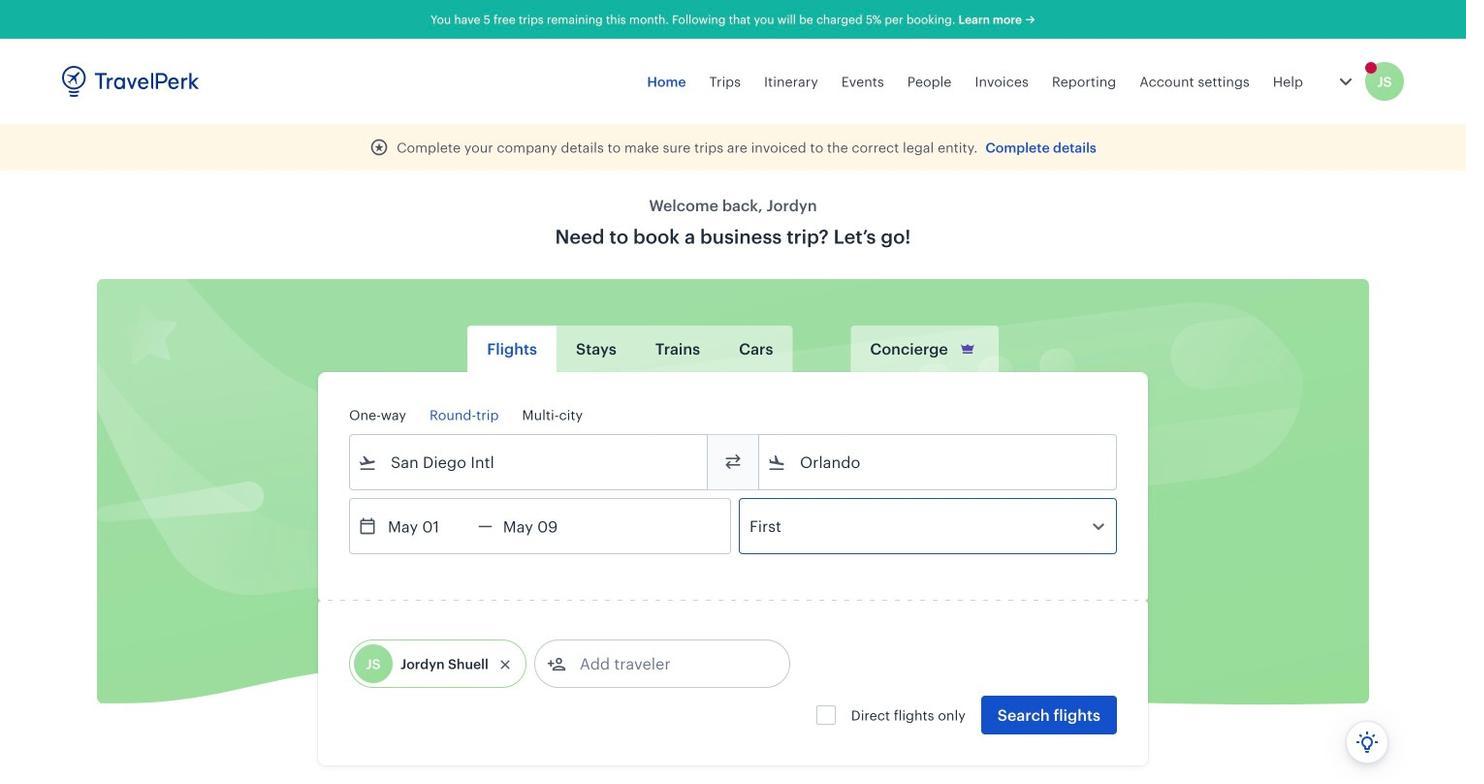 Task type: vqa. For each thing, say whether or not it's contained in the screenshot.
Add traveler SEARCH BOX
yes



Task type: locate. For each thing, give the bounding box(es) containing it.
Return text field
[[492, 499, 593, 554]]

Depart text field
[[377, 499, 478, 554]]

From search field
[[377, 447, 682, 478]]



Task type: describe. For each thing, give the bounding box(es) containing it.
To search field
[[787, 447, 1091, 478]]

Add traveler search field
[[566, 649, 768, 680]]



